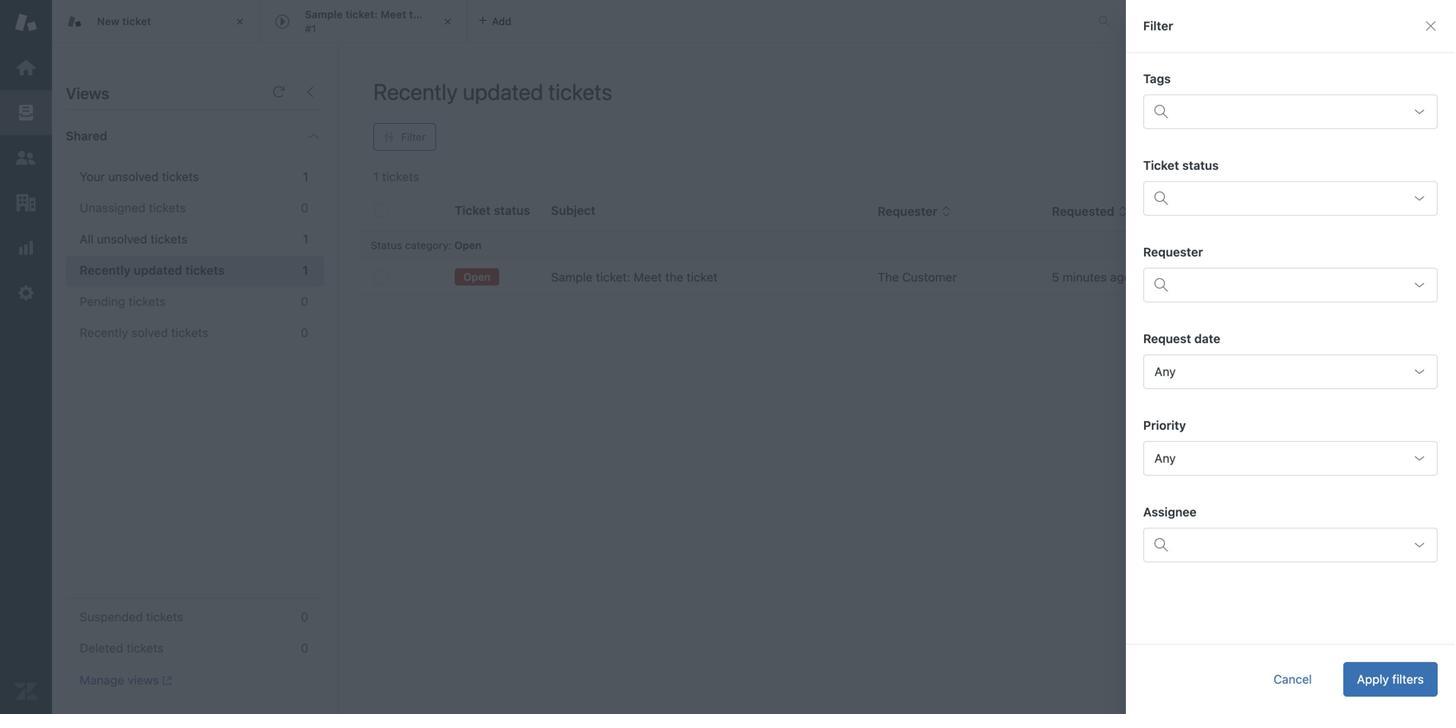 Task type: locate. For each thing, give the bounding box(es) containing it.
filter
[[1144, 19, 1174, 33], [401, 131, 426, 143]]

0 vertical spatial meet
[[381, 8, 406, 20]]

status category: open
[[371, 239, 482, 251]]

1 vertical spatial updated
[[134, 263, 182, 277]]

0 horizontal spatial meet
[[381, 8, 406, 20]]

recently
[[373, 78, 458, 105], [80, 263, 131, 277], [80, 325, 128, 340]]

0 horizontal spatial ticket:
[[346, 8, 378, 20]]

solved
[[132, 325, 168, 340]]

play
[[1383, 88, 1406, 102]]

views image
[[15, 101, 37, 124]]

5 0 from the top
[[301, 641, 308, 655]]

the inside 'sample ticket: meet the ticket #1'
[[409, 8, 426, 20]]

Any field
[[1144, 354, 1439, 389], [1144, 441, 1439, 476]]

1 horizontal spatial requester
[[1144, 245, 1204, 259]]

1 vertical spatial meet
[[634, 270, 662, 284]]

request
[[1144, 331, 1192, 346]]

recently updated tickets
[[373, 78, 613, 105], [80, 263, 225, 277]]

1 horizontal spatial sample
[[551, 270, 593, 284]]

5
[[1052, 270, 1060, 284]]

1 horizontal spatial meet
[[634, 270, 662, 284]]

hide panel views image
[[303, 85, 317, 99]]

tickets down your unsolved tickets
[[149, 201, 186, 215]]

sample inside 'sample ticket: meet the ticket #1'
[[305, 8, 343, 20]]

unsolved up unassigned tickets
[[108, 169, 159, 184]]

new ticket tab
[[52, 0, 260, 43]]

stale ticket arturo is
[[0, 1, 110, 14]]

2 vertical spatial 1
[[303, 263, 308, 277]]

1
[[303, 169, 308, 184], [303, 232, 308, 246], [303, 263, 308, 277]]

unassigned
[[80, 201, 146, 215]]

opens in a new tab image
[[159, 675, 172, 686]]

1 vertical spatial assignee
[[1144, 505, 1197, 519]]

3 1 from the top
[[303, 263, 308, 277]]

ticket inside 'sample ticket: meet the ticket #1'
[[429, 8, 458, 20]]

2 0 from the top
[[301, 294, 308, 308]]

filter dialog
[[1127, 0, 1456, 714]]

open down status category: open
[[464, 271, 491, 283]]

1 horizontal spatial filter
[[1144, 19, 1174, 33]]

row
[[360, 260, 1443, 295]]

manage
[[80, 673, 124, 687]]

1 vertical spatial the
[[666, 270, 684, 284]]

open
[[455, 239, 482, 251], [464, 271, 491, 283]]

ago
[[1111, 270, 1132, 284]]

0
[[301, 201, 308, 215], [301, 294, 308, 308], [301, 325, 308, 340], [301, 610, 308, 624], [301, 641, 308, 655]]

1 horizontal spatial the
[[666, 270, 684, 284]]

0 vertical spatial the
[[409, 8, 426, 20]]

apply
[[1358, 672, 1390, 686]]

your
[[80, 169, 105, 184]]

conversations
[[1149, 15, 1219, 27]]

1 vertical spatial any
[[1155, 451, 1176, 465]]

2 1 from the top
[[303, 232, 308, 246]]

ticket: for sample ticket: meet the ticket
[[596, 270, 631, 284]]

meet inside row
[[634, 270, 662, 284]]

requester up the customer
[[878, 204, 938, 218]]

0 for suspended tickets
[[301, 610, 308, 624]]

ticket
[[30, 1, 59, 14], [429, 8, 458, 20], [122, 15, 151, 27], [687, 270, 718, 284]]

1 vertical spatial priority
[[1144, 418, 1187, 432]]

1 0 from the top
[[301, 201, 308, 215]]

status
[[371, 239, 402, 251]]

get started image
[[15, 56, 37, 79]]

0 vertical spatial recently
[[373, 78, 458, 105]]

requested
[[1052, 204, 1115, 218]]

0 vertical spatial priority
[[1152, 204, 1195, 218]]

0 vertical spatial filter
[[1144, 19, 1174, 33]]

1 vertical spatial ticket:
[[596, 270, 631, 284]]

0 vertical spatial requester
[[878, 204, 938, 218]]

assignee
[[1287, 204, 1341, 218], [1144, 505, 1197, 519]]

tickets down all unsolved tickets
[[185, 263, 225, 277]]

tickets
[[549, 78, 613, 105], [162, 169, 199, 184], [149, 201, 186, 215], [151, 232, 188, 246], [185, 263, 225, 277], [129, 294, 166, 308], [171, 325, 208, 340], [146, 610, 183, 624], [127, 641, 164, 655]]

recently up filter button
[[373, 78, 458, 105]]

date
[[1195, 331, 1221, 346]]

1 any field from the top
[[1144, 354, 1439, 389]]

views
[[66, 84, 109, 103]]

tickets down unassigned tickets
[[151, 232, 188, 246]]

ticket: inside 'sample ticket: meet the ticket #1'
[[346, 8, 378, 20]]

manage views link
[[80, 672, 172, 688]]

cancel
[[1274, 672, 1313, 686]]

0 horizontal spatial sample
[[305, 8, 343, 20]]

1 vertical spatial recently updated tickets
[[80, 263, 225, 277]]

meet inside 'sample ticket: meet the ticket #1'
[[381, 8, 406, 20]]

1 vertical spatial filter
[[401, 131, 426, 143]]

0 for pending tickets
[[301, 294, 308, 308]]

1 vertical spatial unsolved
[[97, 232, 147, 246]]

tickets right 'solved' at the top left of page
[[171, 325, 208, 340]]

recently updated tickets down all unsolved tickets
[[80, 263, 225, 277]]

0 vertical spatial updated
[[463, 78, 544, 105]]

recently for 0
[[80, 325, 128, 340]]

priority inside filter "dialog"
[[1144, 418, 1187, 432]]

1 1 from the top
[[303, 169, 308, 184]]

1 vertical spatial recently
[[80, 263, 131, 277]]

0 vertical spatial recently updated tickets
[[373, 78, 613, 105]]

unsolved
[[108, 169, 159, 184], [97, 232, 147, 246]]

sample
[[305, 8, 343, 20], [551, 270, 593, 284]]

1 horizontal spatial recently updated tickets
[[373, 78, 613, 105]]

tags element
[[1144, 94, 1439, 129]]

requester
[[878, 204, 938, 218], [1144, 245, 1204, 259]]

1 vertical spatial 1
[[303, 232, 308, 246]]

1 vertical spatial any field
[[1144, 441, 1439, 476]]

0 horizontal spatial requester
[[878, 204, 938, 218]]

unsolved down unassigned
[[97, 232, 147, 246]]

assignee inside filter "dialog"
[[1144, 505, 1197, 519]]

0 vertical spatial unsolved
[[108, 169, 159, 184]]

ticket inside tab
[[122, 15, 151, 27]]

1 horizontal spatial assignee
[[1287, 204, 1341, 218]]

suspended
[[80, 610, 143, 624]]

1 any from the top
[[1155, 364, 1176, 379]]

recently down pending at left
[[80, 325, 128, 340]]

the for sample ticket: meet the ticket #1
[[409, 8, 426, 20]]

normal
[[1152, 270, 1193, 284]]

priority
[[1152, 204, 1195, 218], [1144, 418, 1187, 432]]

0 vertical spatial assignee
[[1287, 204, 1341, 218]]

cancel button
[[1260, 662, 1327, 697]]

2 any field from the top
[[1144, 441, 1439, 476]]

0 horizontal spatial filter
[[401, 131, 426, 143]]

open right category:
[[455, 239, 482, 251]]

tab
[[260, 0, 468, 43]]

tickets up 'solved' at the top left of page
[[129, 294, 166, 308]]

tickets up views
[[127, 641, 164, 655]]

ticket: for sample ticket: meet the ticket #1
[[346, 8, 378, 20]]

3 0 from the top
[[301, 325, 308, 340]]

0 horizontal spatial assignee
[[1144, 505, 1197, 519]]

5 minutes ago
[[1052, 270, 1132, 284]]

meet for sample ticket: meet the ticket
[[634, 270, 662, 284]]

ticket:
[[346, 8, 378, 20], [596, 270, 631, 284]]

views
[[128, 673, 159, 687]]

2 vertical spatial recently
[[80, 325, 128, 340]]

any field for priority
[[1144, 441, 1439, 476]]

updated
[[463, 78, 544, 105], [134, 263, 182, 277]]

close drawer image
[[1425, 19, 1439, 33]]

apply filters button
[[1344, 662, 1439, 697]]

any field for request date
[[1144, 354, 1439, 389]]

recently updated tickets down close icon
[[373, 78, 613, 105]]

tickets down tabs tab list
[[549, 78, 613, 105]]

requester up normal
[[1144, 245, 1204, 259]]

1 horizontal spatial ticket:
[[596, 270, 631, 284]]

0 horizontal spatial recently updated tickets
[[80, 263, 225, 277]]

tabs tab list
[[52, 0, 1081, 43]]

tickets down shared dropdown button on the left top of page
[[162, 169, 199, 184]]

2 any from the top
[[1155, 451, 1176, 465]]

1 vertical spatial requester
[[1144, 245, 1204, 259]]

sample down subject
[[551, 270, 593, 284]]

ticket
[[1144, 158, 1180, 172]]

1 vertical spatial sample
[[551, 270, 593, 284]]

0 vertical spatial any
[[1155, 364, 1176, 379]]

the
[[409, 8, 426, 20], [666, 270, 684, 284]]

play button
[[1348, 78, 1421, 113]]

sample ticket: meet the ticket link
[[551, 269, 718, 286]]

0 vertical spatial ticket:
[[346, 8, 378, 20]]

tickets up deleted tickets
[[146, 610, 183, 624]]

0 vertical spatial sample
[[305, 8, 343, 20]]

unsolved for all
[[97, 232, 147, 246]]

new ticket
[[97, 15, 151, 27]]

meet
[[381, 8, 406, 20], [634, 270, 662, 284]]

0 horizontal spatial the
[[409, 8, 426, 20]]

0 vertical spatial 1
[[303, 169, 308, 184]]

all unsolved tickets
[[80, 232, 188, 246]]

sample up #1
[[305, 8, 343, 20]]

1 horizontal spatial updated
[[463, 78, 544, 105]]

0 vertical spatial any field
[[1144, 354, 1439, 389]]

0 for unassigned tickets
[[301, 201, 308, 215]]

recently solved tickets
[[80, 325, 208, 340]]

0 horizontal spatial updated
[[134, 263, 182, 277]]

recently up pending at left
[[80, 263, 131, 277]]

subject
[[551, 203, 596, 218]]

the for sample ticket: meet the ticket
[[666, 270, 684, 284]]

is
[[98, 1, 106, 14]]

4 0 from the top
[[301, 610, 308, 624]]

any
[[1155, 364, 1176, 379], [1155, 451, 1176, 465]]

any for request date
[[1155, 364, 1176, 379]]

your unsolved tickets
[[80, 169, 199, 184]]



Task type: vqa. For each thing, say whether or not it's contained in the screenshot.
the bottom Open
yes



Task type: describe. For each thing, give the bounding box(es) containing it.
0 for recently solved tickets
[[301, 325, 308, 340]]

deleted
[[80, 641, 123, 655]]

pending tickets
[[80, 294, 166, 308]]

zendesk support image
[[15, 11, 37, 34]]

sample for sample ticket: meet the ticket #1
[[305, 8, 343, 20]]

sample ticket: meet the ticket #1
[[305, 8, 458, 35]]

1 for all unsolved tickets
[[303, 232, 308, 246]]

status
[[1183, 158, 1219, 172]]

organizations image
[[15, 192, 37, 214]]

priority button
[[1152, 204, 1209, 219]]

close image
[[231, 13, 249, 30]]

filter inside button
[[401, 131, 426, 143]]

shared heading
[[52, 110, 338, 162]]

the
[[878, 270, 899, 284]]

shared button
[[52, 110, 289, 162]]

1 for your unsolved tickets
[[303, 169, 308, 184]]

sample ticket: meet the ticket
[[551, 270, 718, 284]]

0 for deleted tickets
[[301, 641, 308, 655]]

tags
[[1144, 71, 1171, 86]]

filters
[[1393, 672, 1425, 686]]

unsolved for your
[[108, 169, 159, 184]]

apply filters
[[1358, 672, 1425, 686]]

0 vertical spatial open
[[455, 239, 482, 251]]

suspended tickets
[[80, 610, 183, 624]]

requester inside button
[[878, 204, 938, 218]]

arturo
[[62, 1, 95, 14]]

conversations button
[[1130, 7, 1258, 35]]

request date
[[1144, 331, 1221, 346]]

the customer
[[878, 270, 957, 284]]

unassigned tickets
[[80, 201, 186, 215]]

new
[[97, 15, 120, 27]]

requester element
[[1144, 268, 1439, 302]]

recently for 1
[[80, 263, 131, 277]]

requester button
[[878, 204, 952, 219]]

meet for sample ticket: meet the ticket #1
[[381, 8, 406, 20]]

tab containing sample ticket: meet the ticket
[[260, 0, 468, 43]]

requested button
[[1052, 204, 1129, 219]]

row containing sample ticket: meet the ticket
[[360, 260, 1443, 295]]

filter button
[[373, 123, 436, 151]]

requester inside filter "dialog"
[[1144, 245, 1204, 259]]

zendesk image
[[15, 680, 37, 703]]

assignee element
[[1144, 528, 1439, 562]]

stale
[[0, 1, 26, 14]]

category:
[[405, 239, 452, 251]]

1 for recently updated tickets
[[303, 263, 308, 277]]

ticket status
[[1144, 158, 1219, 172]]

minutes
[[1063, 270, 1108, 284]]

#1
[[305, 23, 316, 35]]

main element
[[0, 0, 52, 714]]

1 vertical spatial open
[[464, 271, 491, 283]]

reporting image
[[15, 237, 37, 259]]

any for priority
[[1155, 451, 1176, 465]]

shared
[[66, 129, 107, 143]]

assignee inside button
[[1287, 204, 1341, 218]]

admin image
[[15, 282, 37, 304]]

pending
[[80, 294, 125, 308]]

customer
[[903, 270, 957, 284]]

ticket status element
[[1144, 181, 1439, 216]]

manage views
[[80, 673, 159, 687]]

priority inside the 'priority' button
[[1152, 204, 1195, 218]]

deleted tickets
[[80, 641, 164, 655]]

customers image
[[15, 146, 37, 169]]

all
[[80, 232, 94, 246]]

filter inside "dialog"
[[1144, 19, 1174, 33]]

close image
[[439, 13, 457, 30]]

sample for sample ticket: meet the ticket
[[551, 270, 593, 284]]

assignee button
[[1287, 204, 1355, 219]]

refresh views pane image
[[272, 85, 286, 99]]



